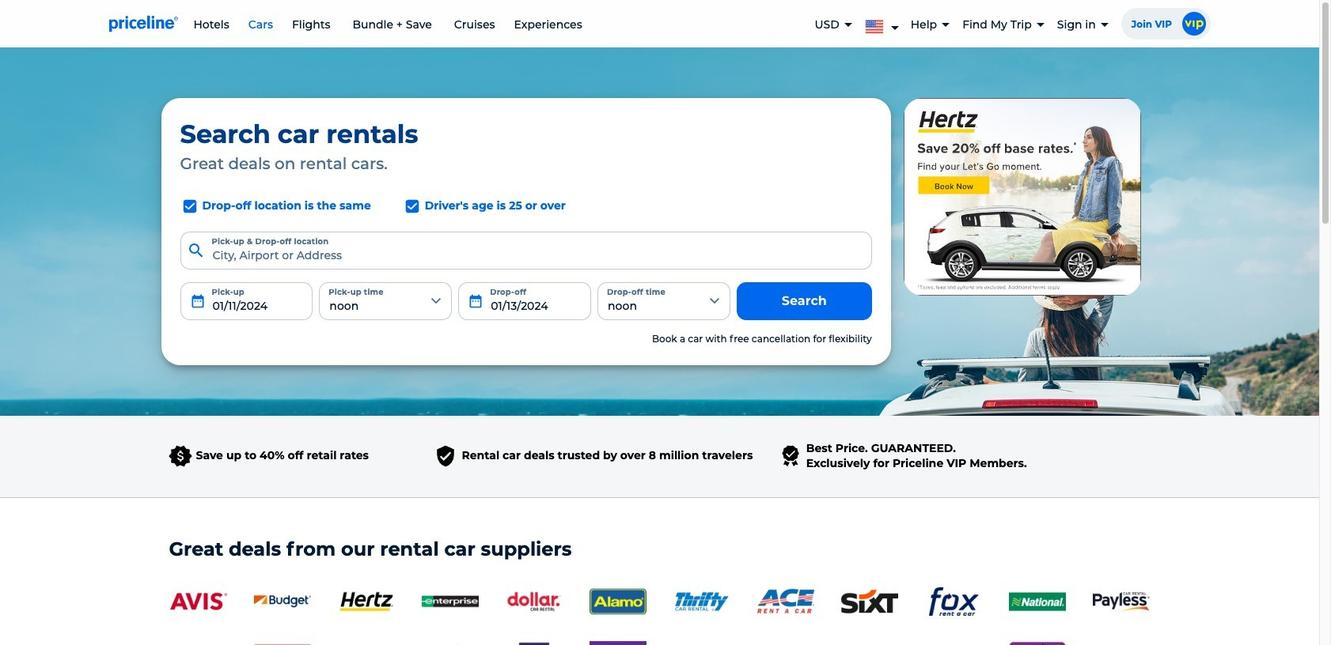 Task type: describe. For each thing, give the bounding box(es) containing it.
national image
[[1009, 588, 1066, 617]]

hertz image
[[338, 588, 395, 617]]

City, Airport or Address text field
[[180, 232, 872, 270]]

dollar image
[[505, 588, 562, 617]]

ace image
[[757, 588, 814, 617]]

thrifty image
[[673, 588, 730, 617]]

payless image
[[1093, 593, 1150, 613]]

Pick-up field
[[180, 282, 313, 320]]

autounion image
[[505, 642, 562, 646]]

alamo image
[[589, 588, 646, 617]]



Task type: locate. For each thing, give the bounding box(es) containing it.
advertisement region
[[904, 98, 1141, 296]]

priceline.com home image
[[109, 15, 178, 32]]

calendar image
[[468, 293, 484, 309]]

airport van rental image
[[254, 642, 311, 646]]

en us image
[[865, 17, 890, 34]]

fox image
[[925, 588, 982, 617]]

Drop-off field
[[458, 282, 591, 320]]

firefly image
[[1009, 642, 1066, 646]]

budget image
[[254, 588, 311, 617]]

enterprise image
[[421, 588, 478, 617]]

sixt image
[[841, 588, 898, 617]]

calendar image
[[190, 293, 205, 309]]

american image
[[421, 642, 478, 646]]

vip badge icon image
[[1182, 12, 1206, 36]]

avis image
[[170, 588, 227, 617]]

carwiz image
[[589, 642, 646, 646]]



Task type: vqa. For each thing, say whether or not it's contained in the screenshot.
the next image
no



